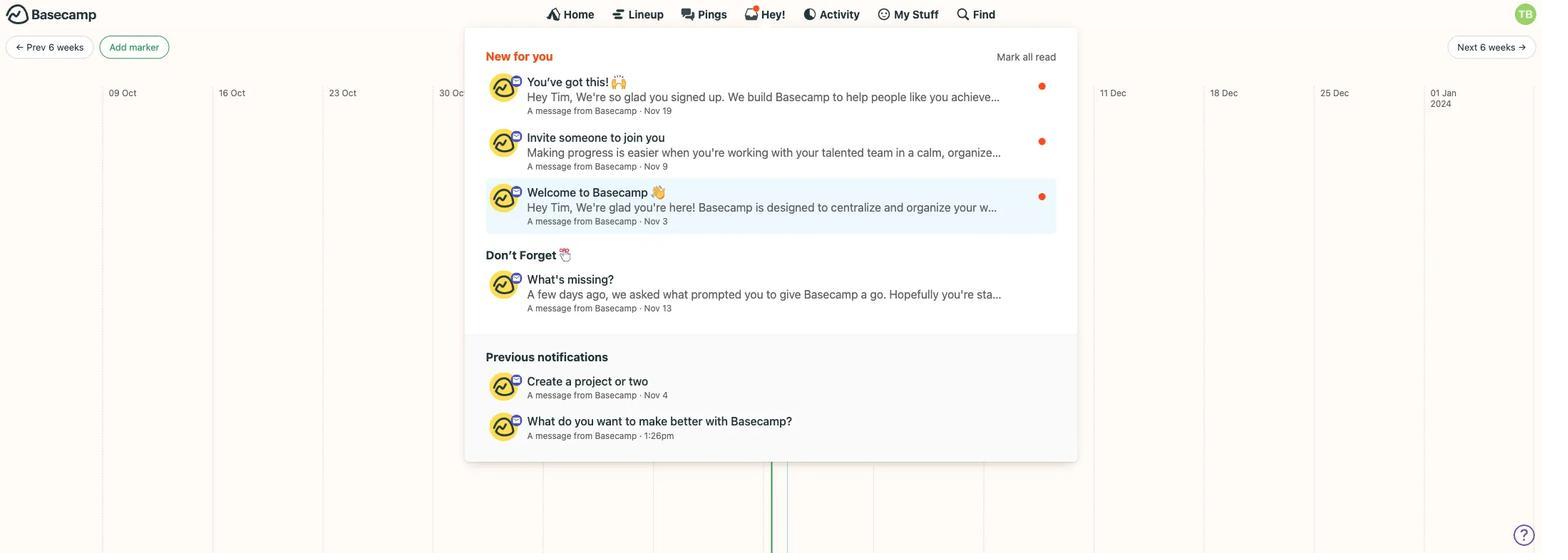 Task type: describe. For each thing, give the bounding box(es) containing it.
06
[[549, 88, 560, 98]]

got
[[565, 75, 583, 89]]

my stuff button
[[877, 7, 939, 21]]

project
[[575, 374, 612, 388]]

04
[[990, 88, 1001, 98]]

23 oct
[[329, 88, 357, 98]]

read
[[1036, 51, 1056, 63]]

onboarding image for what's missing?
[[511, 273, 522, 284]]

create
[[527, 374, 563, 388]]

marker
[[129, 42, 159, 52]]

3 onboarding image from the top
[[511, 375, 522, 386]]

← prev 6 weeks
[[16, 42, 84, 52]]

message for invite
[[535, 161, 572, 171]]

20
[[770, 88, 780, 98]]

invite
[[527, 130, 556, 144]]

23
[[329, 88, 340, 98]]

nov 4 element
[[644, 390, 668, 400]]

my stuff
[[894, 8, 939, 20]]

25 dec
[[1321, 88, 1349, 98]]

16 oct
[[219, 88, 245, 98]]

a for you've got this! 🙌
[[527, 106, 533, 116]]

don't
[[486, 248, 517, 262]]

basecamp up welcome to basecamp 👋
[[595, 161, 637, 171]]

18
[[1210, 88, 1220, 98]]

mark all read button
[[997, 50, 1056, 65]]

all
[[1023, 51, 1033, 63]]

tim burton image
[[1515, 4, 1537, 25]]

lineup
[[629, 8, 664, 20]]

1 vertical spatial to
[[579, 186, 590, 199]]

nov 3 element
[[644, 217, 668, 227]]

home
[[564, 8, 595, 20]]

what
[[527, 415, 555, 428]]

dec for 18 dec
[[1222, 88, 1238, 98]]

13 nov
[[660, 88, 687, 98]]

dec for 04 dec
[[1003, 88, 1019, 98]]

20 nov
[[770, 88, 799, 98]]

from inside create a project or two a message from basecamp nov 4
[[574, 390, 593, 400]]

a
[[566, 374, 572, 388]]

onboarding image for invite someone to join you
[[511, 131, 522, 142]]

don't forget
[[486, 248, 559, 262]]

a inside create a project or two a message from basecamp nov 4
[[527, 390, 533, 400]]

2024
[[1431, 99, 1452, 109]]

new for you
[[486, 49, 553, 63]]

4
[[663, 390, 668, 400]]

activity link
[[803, 7, 860, 21]]

06 nov
[[549, 88, 579, 98]]

9
[[663, 161, 668, 171]]

oct for 23 oct
[[342, 88, 357, 98]]

basecamp image for create a project or two
[[490, 372, 518, 401]]

nov inside create a project or two a message from basecamp nov 4
[[644, 390, 660, 400]]

basecamp?
[[731, 415, 792, 428]]

04 dec
[[990, 88, 1019, 98]]

mark all read
[[997, 51, 1056, 63]]

oct for 16 oct
[[231, 88, 245, 98]]

for
[[514, 49, 530, 63]]

forget
[[520, 248, 557, 262]]

what's
[[527, 273, 565, 286]]

what's missing?
[[527, 273, 614, 286]]

27 nov
[[880, 88, 908, 98]]

a for what's missing?
[[527, 303, 533, 313]]

previous notifications
[[486, 350, 608, 364]]

🙌
[[612, 75, 623, 89]]

my
[[894, 8, 910, 20]]

add
[[110, 42, 127, 52]]

01 jan 2024
[[1431, 88, 1457, 109]]

basecamp image for welcome to basecamp 👋
[[490, 184, 518, 213]]

3
[[663, 217, 668, 227]]

join
[[624, 130, 643, 144]]

welcome
[[527, 186, 576, 199]]

2 weeks from the left
[[1489, 42, 1516, 52]]

activity
[[820, 8, 860, 20]]

oct for 30 oct
[[452, 88, 467, 98]]

two
[[629, 374, 648, 388]]

👋
[[651, 186, 662, 199]]

next 6 weeks →
[[1458, 42, 1527, 52]]

27
[[880, 88, 890, 98]]

basecamp image for what do you want to make better with basecamp?
[[490, 413, 518, 441]]

welcome to basecamp 👋
[[527, 186, 662, 199]]

←
[[16, 42, 24, 52]]



Task type: locate. For each thing, give the bounding box(es) containing it.
1 vertical spatial onboarding image
[[511, 186, 522, 198]]

a up 'don't forget'
[[527, 217, 533, 227]]

pings button
[[681, 7, 727, 21]]

1 dec from the left
[[1003, 88, 1019, 98]]

with
[[706, 415, 728, 428]]

you've got this! 🙌
[[527, 75, 623, 89]]

1 onboarding image from the top
[[511, 131, 522, 142]]

notifications
[[538, 350, 608, 364]]

oct right 23
[[342, 88, 357, 98]]

you
[[533, 49, 553, 63], [646, 130, 665, 144], [575, 415, 594, 428]]

2 oct from the left
[[231, 88, 245, 98]]

a for invite someone to join you
[[527, 161, 533, 171]]

1 message from the top
[[535, 106, 572, 116]]

you for for
[[533, 49, 553, 63]]

basecamp image left welcome
[[490, 184, 518, 213]]

1 weeks from the left
[[57, 42, 84, 52]]

2 horizontal spatial you
[[646, 130, 665, 144]]

from for missing?
[[574, 303, 593, 313]]

basecamp down or
[[595, 390, 637, 400]]

oct for 09 oct
[[122, 88, 137, 98]]

from down missing?
[[574, 303, 593, 313]]

basecamp image down previous
[[490, 372, 518, 401]]

basecamp image
[[490, 73, 518, 102], [490, 271, 518, 299]]

0 horizontal spatial weeks
[[57, 42, 84, 52]]

09 oct
[[109, 88, 137, 98]]

2 a from the top
[[527, 161, 533, 171]]

next
[[1458, 42, 1478, 52]]

a message from basecamp nov 19
[[527, 106, 672, 116]]

basecamp down a message from basecamp nov 9
[[593, 186, 648, 199]]

3 a from the top
[[527, 217, 533, 227]]

you inside what do you want to make better with basecamp? a message from basecamp 1:26pm
[[575, 415, 594, 428]]

dec right 11
[[1111, 88, 1126, 98]]

weeks left →
[[1489, 42, 1516, 52]]

2 basecamp image from the top
[[490, 271, 518, 299]]

3 from from the top
[[574, 217, 593, 227]]

0 horizontal spatial 6
[[48, 42, 54, 52]]

1 horizontal spatial you
[[575, 415, 594, 428]]

add marker
[[110, 42, 159, 52]]

onboarding image left welcome
[[511, 186, 522, 198]]

message for what's
[[535, 303, 572, 313]]

a message from basecamp nov 13
[[527, 303, 672, 313]]

from up welcome to basecamp 👋
[[574, 161, 593, 171]]

0 vertical spatial to
[[611, 130, 621, 144]]

basecamp image
[[490, 129, 518, 157], [490, 184, 518, 213], [490, 372, 518, 401], [490, 413, 518, 441]]

nov
[[563, 88, 579, 98], [671, 88, 687, 98], [783, 88, 799, 98], [892, 88, 908, 98], [644, 106, 660, 116], [644, 161, 660, 171], [644, 217, 660, 227], [644, 303, 660, 313], [644, 390, 660, 400]]

a down create
[[527, 390, 533, 400]]

to right want
[[625, 415, 636, 428]]

5 a from the top
[[527, 390, 533, 400]]

onboarding image left what
[[511, 415, 522, 427]]

6
[[48, 42, 54, 52], [1480, 42, 1486, 52]]

a message from basecamp nov 3
[[527, 217, 668, 227]]

onboarding image left invite
[[511, 131, 522, 142]]

nov 19 element
[[644, 106, 672, 116]]

lineup link
[[612, 7, 664, 21]]

1 basecamp image from the top
[[490, 73, 518, 102]]

message down what's
[[535, 303, 572, 313]]

1 a from the top
[[527, 106, 533, 116]]

onboarding image for welcome to basecamp 👋
[[511, 186, 522, 198]]

oct right the 09
[[122, 88, 137, 98]]

create a project or two a message from basecamp nov 4
[[527, 374, 668, 400]]

a
[[527, 106, 533, 116], [527, 161, 533, 171], [527, 217, 533, 227], [527, 303, 533, 313], [527, 390, 533, 400], [527, 431, 533, 441]]

missing?
[[568, 273, 614, 286]]

basecamp down want
[[595, 431, 637, 441]]

dec right 25
[[1333, 88, 1349, 98]]

2 vertical spatial to
[[625, 415, 636, 428]]

invite someone to join you
[[527, 130, 665, 144]]

4 message from the top
[[535, 303, 572, 313]]

dec for 25 dec
[[1333, 88, 1349, 98]]

from for got
[[574, 106, 593, 116]]

25
[[1321, 88, 1331, 98]]

prev
[[27, 42, 46, 52]]

basecamp inside what do you want to make better with basecamp? a message from basecamp 1:26pm
[[595, 431, 637, 441]]

30 oct
[[439, 88, 467, 98]]

2 vertical spatial onboarding image
[[511, 375, 522, 386]]

2 horizontal spatial to
[[625, 415, 636, 428]]

5 from from the top
[[574, 390, 593, 400]]

this!
[[586, 75, 609, 89]]

11
[[1100, 88, 1108, 98]]

what do you want to make better with basecamp? a message from basecamp 1:26pm
[[527, 415, 792, 441]]

message
[[535, 106, 572, 116], [535, 161, 572, 171], [535, 217, 572, 227], [535, 303, 572, 313], [535, 390, 572, 400], [535, 431, 572, 441]]

01
[[1431, 88, 1440, 98]]

1 from from the top
[[574, 106, 593, 116]]

oct
[[122, 88, 137, 98], [231, 88, 245, 98], [342, 88, 357, 98], [452, 88, 467, 98]]

basecamp down missing?
[[595, 303, 637, 313]]

1:26pm element
[[644, 431, 674, 441]]

find button
[[956, 7, 996, 21]]

to left join
[[611, 130, 621, 144]]

message down create
[[535, 390, 572, 400]]

dec right 04
[[1003, 88, 1019, 98]]

from inside what do you want to make better with basecamp? a message from basecamp 1:26pm
[[574, 431, 593, 441]]

onboarding image for you've got this! 🙌
[[511, 75, 522, 87]]

4 dec from the left
[[1333, 88, 1349, 98]]

2 6 from the left
[[1480, 42, 1486, 52]]

message for you've
[[535, 106, 572, 116]]

onboarding image down previous
[[511, 375, 522, 386]]

mark
[[997, 51, 1020, 63]]

09
[[109, 88, 120, 98]]

switch accounts image
[[6, 4, 97, 26]]

13
[[660, 88, 669, 98], [663, 303, 672, 313]]

oct right 16
[[231, 88, 245, 98]]

1 horizontal spatial to
[[611, 130, 621, 144]]

do
[[558, 415, 572, 428]]

0 vertical spatial you
[[533, 49, 553, 63]]

2 onboarding image from the top
[[511, 273, 522, 284]]

better
[[670, 415, 703, 428]]

want
[[597, 415, 623, 428]]

dec for 11 dec
[[1111, 88, 1126, 98]]

new
[[486, 49, 511, 63]]

4 from from the top
[[574, 303, 593, 313]]

1 vertical spatial you
[[646, 130, 665, 144]]

basecamp image down the new
[[490, 73, 518, 102]]

hey!
[[762, 8, 786, 20]]

basecamp image down "don't"
[[490, 271, 518, 299]]

basecamp image left what
[[490, 413, 518, 441]]

6 message from the top
[[535, 431, 572, 441]]

from for to
[[574, 217, 593, 227]]

find
[[973, 8, 996, 20]]

message for welcome
[[535, 217, 572, 227]]

onboarding image
[[511, 75, 522, 87], [511, 273, 522, 284], [511, 375, 522, 386]]

1:26pm
[[644, 431, 674, 441]]

dec
[[1003, 88, 1019, 98], [1111, 88, 1126, 98], [1222, 88, 1238, 98], [1333, 88, 1349, 98]]

4 a from the top
[[527, 303, 533, 313]]

3 dec from the left
[[1222, 88, 1238, 98]]

message inside create a project or two a message from basecamp nov 4
[[535, 390, 572, 400]]

2 vertical spatial onboarding image
[[511, 415, 522, 427]]

weeks
[[57, 42, 84, 52], [1489, 42, 1516, 52]]

someone
[[559, 130, 608, 144]]

you've
[[527, 75, 563, 89]]

0 vertical spatial onboarding image
[[511, 75, 522, 87]]

message down welcome
[[535, 217, 572, 227]]

1 6 from the left
[[48, 42, 54, 52]]

or
[[615, 374, 626, 388]]

message inside what do you want to make better with basecamp? a message from basecamp 1:26pm
[[535, 431, 572, 441]]

13 inside main element
[[663, 303, 672, 313]]

11 dec
[[1100, 88, 1126, 98]]

a for welcome to basecamp 👋
[[527, 217, 533, 227]]

6 from from the top
[[574, 431, 593, 441]]

0 vertical spatial onboarding image
[[511, 131, 522, 142]]

2 basecamp image from the top
[[490, 184, 518, 213]]

from up the someone
[[574, 106, 593, 116]]

0 horizontal spatial you
[[533, 49, 553, 63]]

hey! button
[[744, 5, 786, 21]]

dec right the 18
[[1222, 88, 1238, 98]]

from down project
[[574, 390, 593, 400]]

from
[[574, 106, 593, 116], [574, 161, 593, 171], [574, 217, 593, 227], [574, 303, 593, 313], [574, 390, 593, 400], [574, 431, 593, 441]]

stuff
[[913, 8, 939, 20]]

basecamp image for invite someone to join you
[[490, 129, 518, 157]]

6 right prev at the left of page
[[48, 42, 54, 52]]

5 message from the top
[[535, 390, 572, 400]]

add marker link
[[100, 36, 169, 59]]

16
[[219, 88, 228, 98]]

a down invite
[[527, 161, 533, 171]]

basecamp image for what's missing?
[[490, 271, 518, 299]]

6 right next
[[1480, 42, 1486, 52]]

from down welcome to basecamp 👋
[[574, 217, 593, 227]]

4 basecamp image from the top
[[490, 413, 518, 441]]

weeks right prev at the left of page
[[57, 42, 84, 52]]

6 a from the top
[[527, 431, 533, 441]]

to inside what do you want to make better with basecamp? a message from basecamp 1:26pm
[[625, 415, 636, 428]]

message down do
[[535, 431, 572, 441]]

basecamp
[[595, 106, 637, 116], [595, 161, 637, 171], [593, 186, 648, 199], [595, 217, 637, 227], [595, 303, 637, 313], [595, 390, 637, 400], [595, 431, 637, 441]]

3 basecamp image from the top
[[490, 372, 518, 401]]

1 basecamp image from the top
[[490, 129, 518, 157]]

you right join
[[646, 130, 665, 144]]

a message from basecamp nov 9
[[527, 161, 668, 171]]

basecamp inside create a project or two a message from basecamp nov 4
[[595, 390, 637, 400]]

19
[[663, 106, 672, 116]]

from for someone
[[574, 161, 593, 171]]

1 horizontal spatial weeks
[[1489, 42, 1516, 52]]

0 vertical spatial 13
[[660, 88, 669, 98]]

onboarding image
[[511, 131, 522, 142], [511, 186, 522, 198], [511, 415, 522, 427]]

30
[[439, 88, 450, 98]]

1 onboarding image from the top
[[511, 75, 522, 87]]

2 vertical spatial you
[[575, 415, 594, 428]]

to down a message from basecamp nov 9
[[579, 186, 590, 199]]

2 from from the top
[[574, 161, 593, 171]]

3 onboarding image from the top
[[511, 415, 522, 427]]

basecamp down 🙌
[[595, 106, 637, 116]]

→
[[1518, 42, 1527, 52]]

you for do
[[575, 415, 594, 428]]

1 horizontal spatial 6
[[1480, 42, 1486, 52]]

nov 9 element
[[644, 161, 668, 171]]

jan
[[1443, 88, 1457, 98]]

3 oct from the left
[[342, 88, 357, 98]]

onboarding image down 'don't forget'
[[511, 273, 522, 284]]

previous
[[486, 350, 535, 364]]

basecamp image for you've got this! 🙌
[[490, 73, 518, 102]]

nov 13 element
[[644, 303, 672, 313]]

1 vertical spatial 13
[[663, 303, 672, 313]]

home link
[[547, 7, 595, 21]]

onboarding image down 'new for you'
[[511, 75, 522, 87]]

18 dec
[[1210, 88, 1238, 98]]

2 message from the top
[[535, 161, 572, 171]]

a inside what do you want to make better with basecamp? a message from basecamp 1:26pm
[[527, 431, 533, 441]]

make
[[639, 415, 668, 428]]

2 dec from the left
[[1111, 88, 1126, 98]]

you right do
[[575, 415, 594, 428]]

a down what's
[[527, 303, 533, 313]]

1 oct from the left
[[122, 88, 137, 98]]

3 message from the top
[[535, 217, 572, 227]]

basecamp down welcome to basecamp 👋
[[595, 217, 637, 227]]

0 vertical spatial basecamp image
[[490, 73, 518, 102]]

you right the for
[[533, 49, 553, 63]]

4 oct from the left
[[452, 88, 467, 98]]

from down create a project or two a message from basecamp nov 4
[[574, 431, 593, 441]]

oct right '30'
[[452, 88, 467, 98]]

1 vertical spatial onboarding image
[[511, 273, 522, 284]]

0 horizontal spatial to
[[579, 186, 590, 199]]

1 vertical spatial basecamp image
[[490, 271, 518, 299]]

a down what
[[527, 431, 533, 441]]

main element
[[0, 0, 1542, 462]]

message down '06' at the left top of page
[[535, 106, 572, 116]]

message up welcome
[[535, 161, 572, 171]]

basecamp image left invite
[[490, 129, 518, 157]]

a up invite
[[527, 106, 533, 116]]

pings
[[698, 8, 727, 20]]

2 onboarding image from the top
[[511, 186, 522, 198]]



Task type: vqa. For each thing, say whether or not it's contained in the screenshot.
the left to
yes



